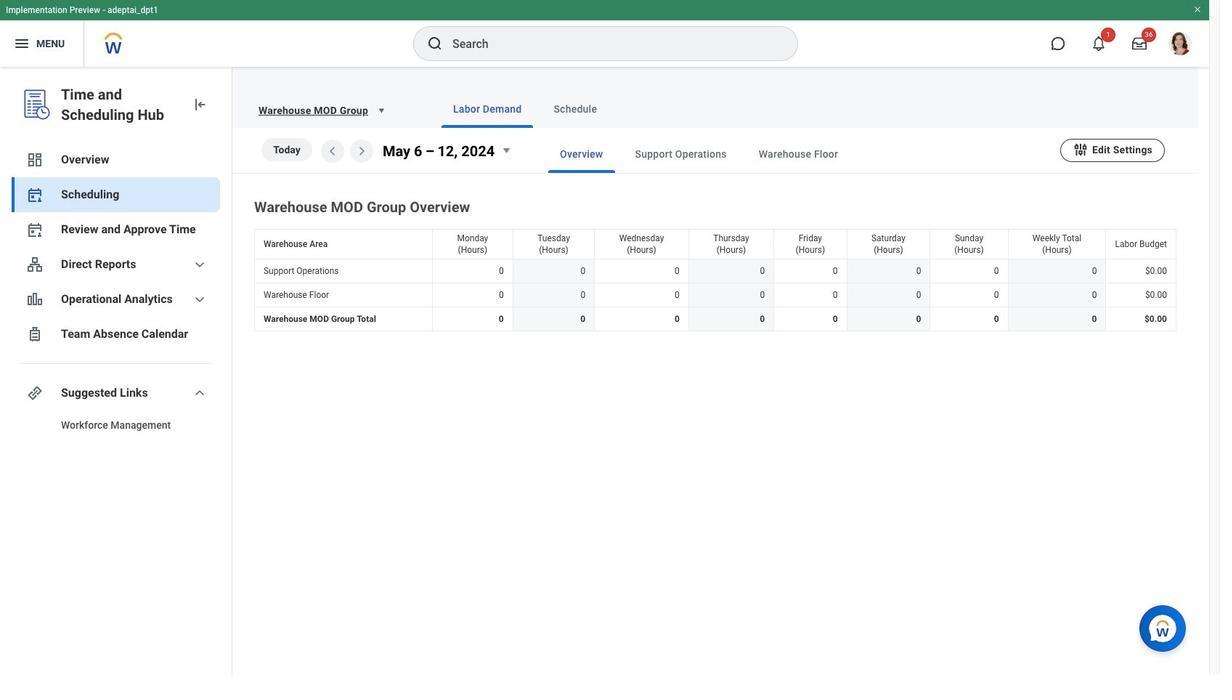 Task type: describe. For each thing, give the bounding box(es) containing it.
search image
[[427, 35, 444, 52]]

chevron left small image
[[324, 142, 342, 160]]

Search Workday  search field
[[453, 28, 768, 60]]

chevron down small image for chart icon
[[191, 291, 209, 308]]

chevron right small image
[[353, 142, 371, 160]]

chevron down small image
[[191, 256, 209, 273]]

notifications large image
[[1092, 36, 1107, 51]]

view team image
[[26, 256, 44, 273]]

link image
[[26, 384, 44, 402]]

1 vertical spatial tab list
[[520, 135, 1061, 173]]

dashboard image
[[26, 151, 44, 169]]



Task type: vqa. For each thing, say whether or not it's contained in the screenshot.
second 'calendar user solid' "icon" from the top of the Navigation Pane region
yes



Task type: locate. For each thing, give the bounding box(es) containing it.
0 vertical spatial tab list
[[413, 90, 1182, 128]]

time and scheduling hub element
[[61, 84, 179, 125]]

chevron down small image
[[191, 291, 209, 308], [191, 384, 209, 402]]

transformation import image
[[191, 96, 209, 113]]

calendar user solid image down dashboard icon on the top left of the page
[[26, 186, 44, 203]]

configure image
[[1073, 141, 1089, 157]]

1 vertical spatial chevron down small image
[[191, 384, 209, 402]]

0 horizontal spatial caret down small image
[[374, 103, 389, 118]]

tab panel
[[233, 128, 1199, 334]]

profile logan mcneil image
[[1169, 32, 1192, 58]]

0 vertical spatial calendar user solid image
[[26, 186, 44, 203]]

close environment banner image
[[1194, 5, 1203, 14]]

1 chevron down small image from the top
[[191, 291, 209, 308]]

chevron down small image for link icon
[[191, 384, 209, 402]]

chart image
[[26, 291, 44, 308]]

1 calendar user solid image from the top
[[26, 186, 44, 203]]

1 vertical spatial calendar user solid image
[[26, 221, 44, 238]]

calendar user solid image
[[26, 186, 44, 203], [26, 221, 44, 238]]

inbox large image
[[1133, 36, 1147, 51]]

justify image
[[13, 35, 31, 52]]

banner
[[0, 0, 1210, 67]]

0 vertical spatial caret down small image
[[374, 103, 389, 118]]

tab list
[[413, 90, 1182, 128], [520, 135, 1061, 173]]

2 chevron down small image from the top
[[191, 384, 209, 402]]

navigation pane region
[[0, 67, 233, 675]]

1 horizontal spatial caret down small image
[[498, 142, 515, 159]]

calendar user solid image up view team 'icon'
[[26, 221, 44, 238]]

2 calendar user solid image from the top
[[26, 221, 44, 238]]

task timeoff image
[[26, 326, 44, 343]]

1 vertical spatial caret down small image
[[498, 142, 515, 159]]

0 vertical spatial chevron down small image
[[191, 291, 209, 308]]

caret down small image
[[374, 103, 389, 118], [498, 142, 515, 159]]



